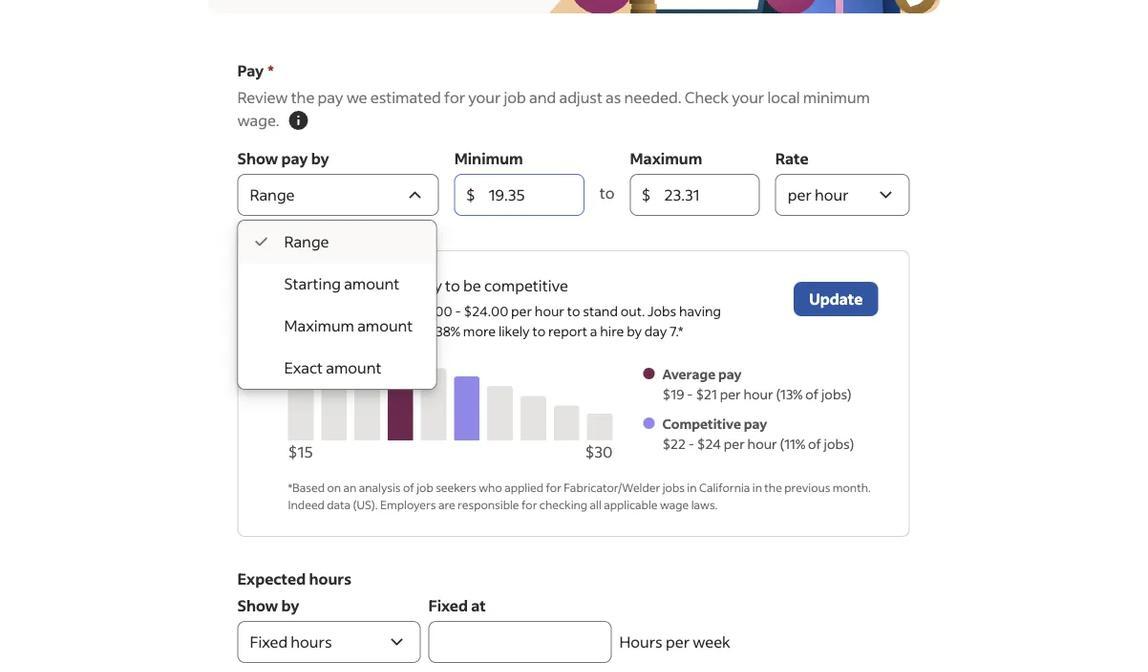 Task type: locate. For each thing, give the bounding box(es) containing it.
jobs) up month.
[[824, 435, 854, 452]]

previous
[[785, 480, 831, 494]]

are
[[413, 322, 433, 340], [438, 497, 455, 512]]

0 horizontal spatial in
[[687, 480, 697, 494]]

38%
[[436, 322, 461, 340]]

-
[[455, 302, 461, 320], [687, 386, 693, 403], [689, 435, 695, 452]]

0 horizontal spatial are
[[413, 322, 433, 340]]

the left previous
[[765, 480, 782, 494]]

pay
[[318, 87, 343, 107], [281, 149, 308, 168], [417, 276, 442, 295], [367, 302, 390, 320], [719, 365, 742, 383], [744, 415, 767, 432]]

1 horizontal spatial in
[[753, 480, 762, 494]]

of for (11%
[[808, 435, 822, 452]]

your
[[468, 87, 501, 107], [732, 87, 765, 107], [381, 276, 414, 295], [336, 302, 365, 320]]

in right jobs on the bottom of page
[[687, 480, 697, 494]]

0 vertical spatial for
[[444, 87, 465, 107]]

to right minimum $ field
[[600, 183, 615, 203]]

1 horizontal spatial maximum
[[630, 149, 703, 168]]

show down expected
[[237, 596, 278, 615]]

check
[[685, 87, 729, 107]]

jobs) for average pay $19 - $21 per hour (13% of jobs)
[[822, 386, 852, 403]]

to right likely
[[533, 322, 546, 340]]

per up likely
[[511, 302, 532, 320]]

pay inside competitive pay $22 - $24 per hour (11% of jobs)
[[744, 415, 767, 432]]

maximum for maximum
[[630, 149, 703, 168]]

range
[[250, 185, 295, 204], [284, 232, 329, 251]]

of right (11%
[[808, 435, 822, 452]]

range up starting
[[284, 232, 329, 251]]

maximum up maximum field
[[630, 149, 703, 168]]

- right $22
[[689, 435, 695, 452]]

0 horizontal spatial by
[[281, 596, 299, 615]]

0 horizontal spatial maximum
[[284, 316, 354, 335]]

by up range dropdown button
[[311, 149, 329, 168]]

analysis
[[359, 480, 401, 494]]

fixed inside dropdown button
[[250, 632, 288, 652]]

competitive up likely
[[484, 276, 568, 295]]

for down applied
[[522, 497, 537, 512]]

per down rate
[[788, 185, 812, 204]]

are down $22.00
[[413, 322, 433, 340]]

the inside the review the pay we estimated for your job and adjust as needed. check your local minimum wage.
[[291, 87, 315, 107]]

1 horizontal spatial the
[[765, 480, 782, 494]]

hours
[[309, 569, 352, 589], [291, 632, 332, 652]]

0 vertical spatial jobs)
[[822, 386, 852, 403]]

fixed left at
[[429, 596, 468, 615]]

hour inside tip: increase your pay to be competitive update your pay to $22.00 - $24.00 per hour to stand out. jobs having competitive salaries are 38% more likely to report a hire by day 7.*
[[535, 302, 565, 320]]

0 vertical spatial range
[[250, 185, 295, 204]]

fixed down show by
[[250, 632, 288, 652]]

hours down show by
[[291, 632, 332, 652]]

$30
[[585, 442, 613, 461]]

of for (13%
[[806, 386, 819, 403]]

$ down minimum
[[466, 185, 476, 204]]

amount for starting amount
[[344, 274, 400, 293]]

hours for fixed hours
[[291, 632, 332, 652]]

tooltip for how salary estimate is determined. image
[[287, 109, 310, 132]]

maximum inside the show pay by list box
[[284, 316, 354, 335]]

0 horizontal spatial the
[[291, 87, 315, 107]]

for right estimated
[[444, 87, 465, 107]]

job up "employers"
[[417, 480, 434, 494]]

- inside competitive pay $22 - $24 per hour (11% of jobs)
[[689, 435, 695, 452]]

$24.00
[[464, 302, 509, 320]]

1 horizontal spatial by
[[311, 149, 329, 168]]

$15
[[288, 442, 313, 461]]

1 horizontal spatial fixed
[[429, 596, 468, 615]]

hour inside average pay $19 - $21 per hour (13% of jobs)
[[744, 386, 774, 403]]

by
[[311, 149, 329, 168], [627, 322, 642, 340], [281, 596, 299, 615]]

show for show by
[[237, 596, 278, 615]]

jobs) inside average pay $19 - $21 per hour (13% of jobs)
[[822, 386, 852, 403]]

Fixed at field
[[429, 621, 612, 663]]

2 vertical spatial amount
[[326, 358, 382, 377]]

2 vertical spatial by
[[281, 596, 299, 615]]

1 vertical spatial hours
[[291, 632, 332, 652]]

competitive
[[484, 276, 568, 295], [288, 322, 362, 340]]

2 $ from the left
[[642, 185, 651, 204]]

report
[[548, 322, 588, 340]]

maximum amount
[[284, 316, 413, 335]]

- up 38%
[[455, 302, 461, 320]]

show pay by list box
[[238, 221, 436, 389]]

fixed
[[429, 596, 468, 615], [250, 632, 288, 652]]

1 horizontal spatial competitive
[[484, 276, 568, 295]]

to left be
[[445, 276, 460, 295]]

per right $21
[[720, 386, 741, 403]]

0 vertical spatial show
[[237, 149, 278, 168]]

0 horizontal spatial job
[[417, 480, 434, 494]]

$
[[466, 185, 476, 204], [642, 185, 651, 204]]

2 vertical spatial of
[[403, 480, 415, 494]]

2 horizontal spatial by
[[627, 322, 642, 340]]

2 show from the top
[[237, 596, 278, 615]]

out.
[[621, 302, 645, 320]]

more
[[463, 322, 496, 340]]

pay up salaries
[[367, 302, 390, 320]]

0 vertical spatial amount
[[344, 274, 400, 293]]

wage.
[[237, 110, 279, 130]]

1 horizontal spatial are
[[438, 497, 455, 512]]

1 vertical spatial range
[[284, 232, 329, 251]]

job left and
[[504, 87, 526, 107]]

local
[[768, 87, 800, 107]]

1 in from the left
[[687, 480, 697, 494]]

maximum down starting
[[284, 316, 354, 335]]

maximum
[[630, 149, 703, 168], [284, 316, 354, 335]]

per hour
[[788, 185, 849, 204]]

to
[[600, 183, 615, 203], [445, 276, 460, 295], [393, 302, 406, 320], [567, 302, 580, 320], [533, 322, 546, 340]]

1 horizontal spatial job
[[504, 87, 526, 107]]

for
[[444, 87, 465, 107], [546, 480, 562, 494], [522, 497, 537, 512]]

0 vertical spatial hours
[[309, 569, 352, 589]]

- left $21
[[687, 386, 693, 403]]

all
[[590, 497, 602, 512]]

jobs)
[[822, 386, 852, 403], [824, 435, 854, 452]]

are inside tip: increase your pay to be competitive update your pay to $22.00 - $24.00 per hour to stand out. jobs having competitive salaries are 38% more likely to report a hire by day 7.*
[[413, 322, 433, 340]]

1 vertical spatial the
[[765, 480, 782, 494]]

having
[[679, 302, 721, 320]]

per right the $24
[[724, 435, 745, 452]]

show for show pay by
[[237, 149, 278, 168]]

7.*
[[670, 322, 683, 340]]

data
[[327, 497, 351, 512]]

1 vertical spatial show
[[237, 596, 278, 615]]

be
[[463, 276, 481, 295]]

applied
[[505, 480, 544, 494]]

of inside competitive pay $22 - $24 per hour (11% of jobs)
[[808, 435, 822, 452]]

california
[[699, 480, 750, 494]]

1 horizontal spatial update
[[809, 289, 863, 309]]

show down wage.
[[237, 149, 278, 168]]

1 vertical spatial -
[[687, 386, 693, 403]]

- inside average pay $19 - $21 per hour (13% of jobs)
[[687, 386, 693, 403]]

employers
[[380, 497, 436, 512]]

competitive up exact amount
[[288, 322, 362, 340]]

checking
[[540, 497, 588, 512]]

$22
[[663, 435, 686, 452]]

0 horizontal spatial update
[[288, 302, 334, 320]]

pay
[[237, 61, 264, 80]]

jobs
[[663, 480, 685, 494]]

review the pay we estimated for your job and adjust as needed. check your local minimum wage.
[[237, 87, 870, 130]]

amount up the maximum amount
[[344, 274, 400, 293]]

0 vertical spatial by
[[311, 149, 329, 168]]

0 horizontal spatial $
[[466, 185, 476, 204]]

to up salaries
[[393, 302, 406, 320]]

tip:
[[288, 276, 315, 295]]

1 vertical spatial job
[[417, 480, 434, 494]]

to up report
[[567, 302, 580, 320]]

0 horizontal spatial fixed
[[250, 632, 288, 652]]

1 vertical spatial fixed
[[250, 632, 288, 652]]

amount down increase on the top left
[[357, 316, 413, 335]]

1 horizontal spatial for
[[522, 497, 537, 512]]

0 vertical spatial fixed
[[429, 596, 468, 615]]

- inside tip: increase your pay to be competitive update your pay to $22.00 - $24.00 per hour to stand out. jobs having competitive salaries are 38% more likely to report a hire by day 7.*
[[455, 302, 461, 320]]

starting amount
[[284, 274, 400, 293]]

the up the tooltip for how salary estimate is determined. "image"
[[291, 87, 315, 107]]

of right (13%
[[806, 386, 819, 403]]

needed.
[[624, 87, 682, 107]]

hour
[[815, 185, 849, 204], [535, 302, 565, 320], [744, 386, 774, 403], [748, 435, 777, 452]]

pay right average
[[719, 365, 742, 383]]

per inside popup button
[[788, 185, 812, 204]]

as
[[606, 87, 621, 107]]

1 vertical spatial jobs)
[[824, 435, 854, 452]]

2 horizontal spatial for
[[546, 480, 562, 494]]

2 vertical spatial -
[[689, 435, 695, 452]]

1 horizontal spatial $
[[642, 185, 651, 204]]

1 show from the top
[[237, 149, 278, 168]]

of inside *based on an analysis of job seekers who applied for fabricator/welder jobs in california in the previous month. indeed data (us). employers are responsible for checking all applicable wage laws.
[[403, 480, 415, 494]]

$ for maximum
[[642, 185, 651, 204]]

jobs) inside competitive pay $22 - $24 per hour (11% of jobs)
[[824, 435, 854, 452]]

of up "employers"
[[403, 480, 415, 494]]

$ for minimum
[[466, 185, 476, 204]]

1 vertical spatial competitive
[[288, 322, 362, 340]]

pay left we
[[318, 87, 343, 107]]

per
[[788, 185, 812, 204], [511, 302, 532, 320], [720, 386, 741, 403], [724, 435, 745, 452], [666, 632, 690, 652]]

2 vertical spatial for
[[522, 497, 537, 512]]

range down show pay by
[[250, 185, 295, 204]]

0 vertical spatial -
[[455, 302, 461, 320]]

pay *
[[237, 61, 274, 80]]

exact amount
[[284, 358, 382, 377]]

hours inside dropdown button
[[291, 632, 332, 652]]

of
[[806, 386, 819, 403], [808, 435, 822, 452], [403, 480, 415, 494]]

range option
[[238, 221, 436, 263]]

job inside *based on an analysis of job seekers who applied for fabricator/welder jobs in california in the previous month. indeed data (us). employers are responsible for checking all applicable wage laws.
[[417, 480, 434, 494]]

minimum
[[803, 87, 870, 107]]

hours right expected
[[309, 569, 352, 589]]

0 vertical spatial are
[[413, 322, 433, 340]]

in right california
[[753, 480, 762, 494]]

1 vertical spatial of
[[808, 435, 822, 452]]

0 vertical spatial of
[[806, 386, 819, 403]]

are down seekers
[[438, 497, 455, 512]]

the
[[291, 87, 315, 107], [765, 480, 782, 494]]

the inside *based on an analysis of job seekers who applied for fabricator/welder jobs in california in the previous month. indeed data (us). employers are responsible for checking all applicable wage laws.
[[765, 480, 782, 494]]

$ left maximum field
[[642, 185, 651, 204]]

update
[[809, 289, 863, 309], [288, 302, 334, 320]]

at
[[471, 596, 486, 615]]

by down out.
[[627, 322, 642, 340]]

expected
[[237, 569, 306, 589]]

for up the checking
[[546, 480, 562, 494]]

pay down average pay $19 - $21 per hour (13% of jobs) at the bottom
[[744, 415, 767, 432]]

responsible
[[458, 497, 519, 512]]

jobs) right (13%
[[822, 386, 852, 403]]

0 vertical spatial maximum
[[630, 149, 703, 168]]

1 vertical spatial amount
[[357, 316, 413, 335]]

1 vertical spatial are
[[438, 497, 455, 512]]

0 horizontal spatial for
[[444, 87, 465, 107]]

$22.00
[[408, 302, 453, 320]]

by down expected hours
[[281, 596, 299, 615]]

amount down the maximum amount
[[326, 358, 382, 377]]

of inside average pay $19 - $21 per hour (13% of jobs)
[[806, 386, 819, 403]]

show
[[237, 149, 278, 168], [237, 596, 278, 615]]

*
[[268, 61, 274, 80]]

0 vertical spatial job
[[504, 87, 526, 107]]

pay up $22.00
[[417, 276, 442, 295]]

1 vertical spatial maximum
[[284, 316, 354, 335]]

1 vertical spatial by
[[627, 322, 642, 340]]

show by
[[237, 596, 299, 615]]

0 vertical spatial the
[[291, 87, 315, 107]]

1 $ from the left
[[466, 185, 476, 204]]



Task type: describe. For each thing, give the bounding box(es) containing it.
(us).
[[353, 497, 378, 512]]

Maximum field
[[665, 174, 749, 216]]

your left and
[[468, 87, 501, 107]]

fixed hours button
[[237, 621, 421, 663]]

estimated
[[370, 87, 441, 107]]

fixed for fixed at
[[429, 596, 468, 615]]

review
[[237, 87, 288, 107]]

hours for expected hours
[[309, 569, 352, 589]]

your down increase on the top left
[[336, 302, 365, 320]]

fixed at
[[429, 596, 486, 615]]

fixed hours
[[250, 632, 332, 652]]

hours
[[620, 632, 663, 652]]

rate
[[776, 149, 809, 168]]

indeed
[[288, 497, 325, 512]]

per hour button
[[776, 174, 910, 216]]

range inside option
[[284, 232, 329, 251]]

salaries
[[364, 322, 411, 340]]

and
[[529, 87, 556, 107]]

per left "week"
[[666, 632, 690, 652]]

per inside tip: increase your pay to be competitive update your pay to $22.00 - $24.00 per hour to stand out. jobs having competitive salaries are 38% more likely to report a hire by day 7.*
[[511, 302, 532, 320]]

hours per week
[[620, 632, 731, 652]]

month.
[[833, 480, 871, 494]]

- for average pay $19 - $21 per hour (13% of jobs)
[[687, 386, 693, 403]]

0 vertical spatial competitive
[[484, 276, 568, 295]]

seekers
[[436, 480, 477, 494]]

an
[[343, 480, 357, 494]]

jobs
[[648, 302, 677, 320]]

your left the local
[[732, 87, 765, 107]]

(11%
[[780, 435, 806, 452]]

$19
[[663, 386, 685, 403]]

who
[[479, 480, 502, 494]]

range button
[[237, 174, 439, 216]]

maximum for maximum amount
[[284, 316, 354, 335]]

(13%
[[776, 386, 803, 403]]

*based on an analysis of job seekers who applied for fabricator/welder jobs in california in the previous month. indeed data (us). employers are responsible for checking all applicable wage laws.
[[288, 480, 871, 512]]

0 horizontal spatial competitive
[[288, 322, 362, 340]]

we
[[346, 87, 367, 107]]

- for competitive pay $22 - $24 per hour (11% of jobs)
[[689, 435, 695, 452]]

by inside tip: increase your pay to be competitive update your pay to $22.00 - $24.00 per hour to stand out. jobs having competitive salaries are 38% more likely to report a hire by day 7.*
[[627, 322, 642, 340]]

on
[[327, 480, 341, 494]]

jobs) for competitive pay $22 - $24 per hour (11% of jobs)
[[824, 435, 854, 452]]

pay inside the review the pay we estimated for your job and adjust as needed. check your local minimum wage.
[[318, 87, 343, 107]]

competitive pay $22 - $24 per hour (11% of jobs)
[[663, 415, 854, 452]]

competitive
[[663, 415, 741, 432]]

pay down the tooltip for how salary estimate is determined. "image"
[[281, 149, 308, 168]]

average pay $19 - $21 per hour (13% of jobs)
[[663, 365, 852, 403]]

your up $22.00
[[381, 276, 414, 295]]

a
[[590, 322, 598, 340]]

hire
[[600, 322, 624, 340]]

job inside the review the pay we estimated for your job and adjust as needed. check your local minimum wage.
[[504, 87, 526, 107]]

*based
[[288, 480, 325, 494]]

update inside tip: increase your pay to be competitive update your pay to $22.00 - $24.00 per hour to stand out. jobs having competitive salaries are 38% more likely to report a hire by day 7.*
[[288, 302, 334, 320]]

update inside button
[[809, 289, 863, 309]]

hour inside competitive pay $22 - $24 per hour (11% of jobs)
[[748, 435, 777, 452]]

expected hours
[[237, 569, 352, 589]]

wage
[[660, 497, 689, 512]]

$21
[[696, 386, 717, 403]]

fixed for fixed hours
[[250, 632, 288, 652]]

adjust
[[559, 87, 603, 107]]

are inside *based on an analysis of job seekers who applied for fabricator/welder jobs in california in the previous month. indeed data (us). employers are responsible for checking all applicable wage laws.
[[438, 497, 455, 512]]

range inside dropdown button
[[250, 185, 295, 204]]

likely
[[499, 322, 530, 340]]

increase
[[318, 276, 378, 295]]

1 vertical spatial for
[[546, 480, 562, 494]]

minimum
[[455, 149, 523, 168]]

fabricator/welder
[[564, 480, 661, 494]]

hour inside popup button
[[815, 185, 849, 204]]

day
[[645, 322, 667, 340]]

2 in from the left
[[753, 480, 762, 494]]

per inside competitive pay $22 - $24 per hour (11% of jobs)
[[724, 435, 745, 452]]

applicable
[[604, 497, 658, 512]]

amount for maximum amount
[[357, 316, 413, 335]]

$24
[[697, 435, 721, 452]]

week
[[693, 632, 731, 652]]

exact
[[284, 358, 323, 377]]

per inside average pay $19 - $21 per hour (13% of jobs)
[[720, 386, 741, 403]]

for inside the review the pay we estimated for your job and adjust as needed. check your local minimum wage.
[[444, 87, 465, 107]]

stand
[[583, 302, 618, 320]]

pay inside average pay $19 - $21 per hour (13% of jobs)
[[719, 365, 742, 383]]

show pay by
[[237, 149, 329, 168]]

average
[[663, 365, 716, 383]]

tip: increase your pay to be competitive update your pay to $22.00 - $24.00 per hour to stand out. jobs having competitive salaries are 38% more likely to report a hire by day 7.*
[[288, 276, 721, 340]]

update button
[[794, 282, 879, 316]]

starting
[[284, 274, 341, 293]]

laws.
[[691, 497, 718, 512]]

Minimum field
[[489, 174, 573, 216]]

amount for exact amount
[[326, 358, 382, 377]]



Task type: vqa. For each thing, say whether or not it's contained in the screenshot.
security
no



